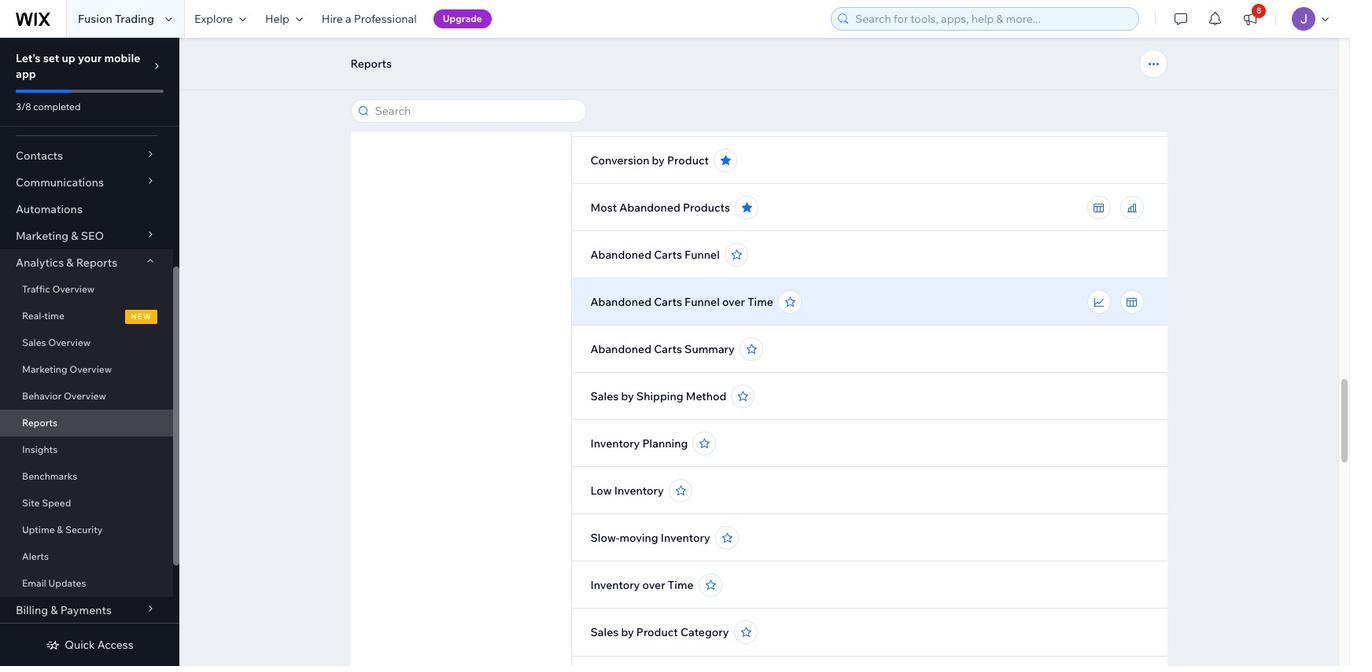 Task type: vqa. For each thing, say whether or not it's contained in the screenshot.
rightmost Reports
yes



Task type: locate. For each thing, give the bounding box(es) containing it.
& for marketing
[[71, 229, 78, 243]]

abandoned for abandoned carts funnel over time
[[591, 295, 652, 309]]

2 vertical spatial reports
[[22, 417, 57, 429]]

reports
[[351, 57, 392, 71], [76, 256, 117, 270], [22, 417, 57, 429]]

abandoned down abandoned carts funnel
[[591, 295, 652, 309]]

behavior
[[22, 390, 62, 402]]

funnel up summary
[[685, 295, 720, 309]]

marketing
[[16, 229, 69, 243], [22, 364, 67, 375]]

reports down seo
[[76, 256, 117, 270]]

reports for reports 'button'
[[351, 57, 392, 71]]

quick
[[65, 638, 95, 653]]

abandoned up sales by shipping method
[[591, 342, 652, 357]]

carts up abandoned carts summary
[[654, 295, 682, 309]]

2 vertical spatial carts
[[654, 342, 682, 357]]

app
[[16, 67, 36, 81]]

1 vertical spatial product
[[637, 626, 678, 640]]

over for abandoned carts funnel over time
[[723, 295, 745, 309]]

billing
[[16, 604, 48, 618]]

time
[[44, 310, 64, 322]]

marketing inside marketing overview link
[[22, 364, 67, 375]]

Search for tools, apps, help & more... field
[[851, 8, 1134, 30]]

product
[[668, 153, 709, 168], [637, 626, 678, 640]]

method
[[686, 390, 727, 404]]

analytics
[[16, 256, 64, 270]]

product left 'category'
[[637, 626, 678, 640]]

funnel for store conversion funnel over time
[[683, 106, 718, 120]]

1 vertical spatial marketing
[[22, 364, 67, 375]]

2 carts from the top
[[654, 295, 682, 309]]

by down inventory over time
[[621, 626, 634, 640]]

most abandoned products
[[591, 201, 730, 215]]

& for billing
[[51, 604, 58, 618]]

conversion
[[622, 106, 681, 120], [591, 153, 650, 168]]

& inside the analytics & reports popup button
[[66, 256, 74, 270]]

abandoned down most
[[591, 248, 652, 262]]

conversion by product
[[591, 153, 709, 168]]

overview
[[52, 283, 95, 295], [48, 337, 91, 349], [69, 364, 112, 375], [64, 390, 106, 402]]

& inside the marketing & seo popup button
[[71, 229, 78, 243]]

0 vertical spatial by
[[652, 153, 665, 168]]

& right billing
[[51, 604, 58, 618]]

1 vertical spatial carts
[[654, 295, 682, 309]]

2 vertical spatial sales
[[591, 626, 619, 640]]

1 vertical spatial time
[[748, 295, 774, 309]]

traffic
[[22, 283, 50, 295]]

site speed
[[22, 497, 71, 509]]

marketing for marketing overview
[[22, 364, 67, 375]]

overview down analytics & reports
[[52, 283, 95, 295]]

sales inside the sidebar element
[[22, 337, 46, 349]]

0 vertical spatial time
[[746, 106, 772, 120]]

carts left summary
[[654, 342, 682, 357]]

3/8
[[16, 101, 31, 113]]

0 vertical spatial marketing
[[16, 229, 69, 243]]

sales left "shipping"
[[591, 390, 619, 404]]

conversion down store
[[591, 153, 650, 168]]

inventory right low
[[615, 484, 664, 498]]

2 vertical spatial funnel
[[685, 295, 720, 309]]

carts
[[654, 248, 682, 262], [654, 295, 682, 309], [654, 342, 682, 357]]

hire a professional link
[[312, 0, 426, 38]]

0 vertical spatial carts
[[654, 248, 682, 262]]

overview up marketing overview
[[48, 337, 91, 349]]

overview down marketing overview link
[[64, 390, 106, 402]]

inventory down slow-
[[591, 579, 640, 593]]

& inside billing & payments popup button
[[51, 604, 58, 618]]

fusion trading
[[78, 12, 154, 26]]

insights
[[22, 444, 58, 456]]

reports down "hire a professional" link
[[351, 57, 392, 71]]

low
[[591, 484, 612, 498]]

0 vertical spatial reports
[[351, 57, 392, 71]]

2 vertical spatial by
[[621, 626, 634, 640]]

sales for sales by shipping method
[[591, 390, 619, 404]]

by left "shipping"
[[621, 390, 634, 404]]

1 vertical spatial by
[[621, 390, 634, 404]]

benchmarks link
[[0, 464, 173, 490]]

product for conversion
[[668, 153, 709, 168]]

0 vertical spatial sales
[[22, 337, 46, 349]]

0 vertical spatial conversion
[[622, 106, 681, 120]]

overview for traffic overview
[[52, 283, 95, 295]]

most
[[591, 201, 617, 215]]

marketing up behavior
[[22, 364, 67, 375]]

marketing for marketing & seo
[[16, 229, 69, 243]]

product down store conversion funnel over time
[[668, 153, 709, 168]]

security
[[65, 524, 103, 536]]

abandoned for abandoned carts funnel
[[591, 248, 652, 262]]

marketing inside the marketing & seo popup button
[[16, 229, 69, 243]]

marketing & seo
[[16, 229, 104, 243]]

abandoned right most
[[620, 201, 681, 215]]

sales overview link
[[0, 330, 173, 357]]

carts for abandoned carts summary
[[654, 342, 682, 357]]

1 vertical spatial conversion
[[591, 153, 650, 168]]

products
[[683, 201, 730, 215]]

contacts
[[16, 149, 63, 163]]

reports up "insights"
[[22, 417, 57, 429]]

1 vertical spatial funnel
[[685, 248, 720, 262]]

reports inside reports link
[[22, 417, 57, 429]]

reports inside reports 'button'
[[351, 57, 392, 71]]

marketing up analytics
[[16, 229, 69, 243]]

funnel
[[683, 106, 718, 120], [685, 248, 720, 262], [685, 295, 720, 309]]

seo
[[81, 229, 104, 243]]

8
[[1257, 6, 1262, 16]]

sales for sales overview
[[22, 337, 46, 349]]

traffic overview link
[[0, 276, 173, 303]]

3 carts from the top
[[654, 342, 682, 357]]

1 horizontal spatial reports
[[76, 256, 117, 270]]

&
[[71, 229, 78, 243], [66, 256, 74, 270], [57, 524, 63, 536], [51, 604, 58, 618]]

& inside "uptime & security" 'link'
[[57, 524, 63, 536]]

inventory
[[591, 437, 640, 451], [615, 484, 664, 498], [661, 531, 711, 545], [591, 579, 640, 593]]

0 vertical spatial product
[[668, 153, 709, 168]]

insights link
[[0, 437, 173, 464]]

abandoned carts funnel over time
[[591, 295, 774, 309]]

product for sales
[[637, 626, 678, 640]]

1 carts from the top
[[654, 248, 682, 262]]

marketing overview
[[22, 364, 112, 375]]

funnel for abandoned carts funnel
[[685, 248, 720, 262]]

abandoned
[[620, 201, 681, 215], [591, 248, 652, 262], [591, 295, 652, 309], [591, 342, 652, 357]]

conversion right store
[[622, 106, 681, 120]]

new
[[131, 312, 152, 322]]

planning
[[643, 437, 688, 451]]

1 vertical spatial over
[[723, 295, 745, 309]]

slow-moving inventory
[[591, 531, 711, 545]]

professional
[[354, 12, 417, 26]]

analytics & reports button
[[0, 250, 173, 276]]

site speed link
[[0, 490, 173, 517]]

overview down the sales overview link at the left of page
[[69, 364, 112, 375]]

funnel down products
[[685, 248, 720, 262]]

2 horizontal spatial reports
[[351, 57, 392, 71]]

reports link
[[0, 410, 173, 437]]

sales down inventory over time
[[591, 626, 619, 640]]

time
[[746, 106, 772, 120], [748, 295, 774, 309], [668, 579, 694, 593]]

0 vertical spatial funnel
[[683, 106, 718, 120]]

1 vertical spatial reports
[[76, 256, 117, 270]]

traffic overview
[[22, 283, 95, 295]]

by for sales by shipping method
[[621, 390, 634, 404]]

sales for sales by product category
[[591, 626, 619, 640]]

1 vertical spatial sales
[[591, 390, 619, 404]]

by up most abandoned products
[[652, 153, 665, 168]]

Search field
[[370, 100, 581, 122]]

sales down real-
[[22, 337, 46, 349]]

automations link
[[0, 196, 173, 223]]

sales
[[22, 337, 46, 349], [591, 390, 619, 404], [591, 626, 619, 640]]

up
[[62, 51, 75, 65]]

marketing & seo button
[[0, 223, 173, 250]]

funnel up conversion by product
[[683, 106, 718, 120]]

uptime & security link
[[0, 517, 173, 544]]

uptime & security
[[22, 524, 103, 536]]

automations
[[16, 202, 83, 216]]

& left seo
[[71, 229, 78, 243]]

abandoned carts funnel
[[591, 248, 720, 262]]

0 horizontal spatial reports
[[22, 417, 57, 429]]

shipping
[[637, 390, 684, 404]]

& right uptime
[[57, 524, 63, 536]]

carts down most abandoned products
[[654, 248, 682, 262]]

sales by product category
[[591, 626, 729, 640]]

0 vertical spatial over
[[721, 106, 744, 120]]

sidebar element
[[0, 38, 179, 667]]

set
[[43, 51, 59, 65]]

time for abandoned carts funnel over time
[[748, 295, 774, 309]]

& down the marketing & seo
[[66, 256, 74, 270]]

over
[[721, 106, 744, 120], [723, 295, 745, 309], [643, 579, 666, 593]]

inventory right moving
[[661, 531, 711, 545]]

alerts link
[[0, 544, 173, 571]]



Task type: describe. For each thing, give the bounding box(es) containing it.
a
[[346, 12, 352, 26]]

behavior overview link
[[0, 383, 173, 410]]

speed
[[42, 497, 71, 509]]

slow-
[[591, 531, 620, 545]]

& for uptime
[[57, 524, 63, 536]]

abandoned carts summary
[[591, 342, 735, 357]]

real-
[[22, 310, 44, 322]]

inventory up low inventory
[[591, 437, 640, 451]]

access
[[97, 638, 134, 653]]

sales by shipping method
[[591, 390, 727, 404]]

store
[[591, 106, 619, 120]]

quick access button
[[46, 638, 134, 653]]

marketing overview link
[[0, 357, 173, 383]]

by for conversion by product
[[652, 153, 665, 168]]

reports button
[[343, 52, 400, 76]]

carts for abandoned carts funnel over time
[[654, 295, 682, 309]]

summary
[[685, 342, 735, 357]]

2 vertical spatial over
[[643, 579, 666, 593]]

reports inside the analytics & reports popup button
[[76, 256, 117, 270]]

store conversion funnel over time
[[591, 106, 772, 120]]

time for store conversion funnel over time
[[746, 106, 772, 120]]

trading
[[115, 12, 154, 26]]

behavior overview
[[22, 390, 106, 402]]

overview for sales overview
[[48, 337, 91, 349]]

quick access
[[65, 638, 134, 653]]

email
[[22, 578, 46, 590]]

over for store conversion funnel over time
[[721, 106, 744, 120]]

communications button
[[0, 169, 173, 196]]

fusion
[[78, 12, 112, 26]]

site
[[22, 497, 40, 509]]

overview for marketing overview
[[69, 364, 112, 375]]

upgrade button
[[433, 9, 492, 28]]

email updates link
[[0, 571, 173, 597]]

explore
[[194, 12, 233, 26]]

let's
[[16, 51, 41, 65]]

benchmarks
[[22, 471, 77, 483]]

inventory planning
[[591, 437, 688, 451]]

alerts
[[22, 551, 49, 563]]

uptime
[[22, 524, 55, 536]]

moving
[[620, 531, 659, 545]]

hire a professional
[[322, 12, 417, 26]]

category
[[681, 626, 729, 640]]

& for analytics
[[66, 256, 74, 270]]

reports for reports link on the left of page
[[22, 417, 57, 429]]

hire
[[322, 12, 343, 26]]

real-time
[[22, 310, 64, 322]]

carts for abandoned carts funnel
[[654, 248, 682, 262]]

funnel for abandoned carts funnel over time
[[685, 295, 720, 309]]

upgrade
[[443, 13, 482, 24]]

overview for behavior overview
[[64, 390, 106, 402]]

mobile
[[104, 51, 140, 65]]

sales overview
[[22, 337, 91, 349]]

help
[[265, 12, 290, 26]]

abandoned for abandoned carts summary
[[591, 342, 652, 357]]

by for sales by product category
[[621, 626, 634, 640]]

updates
[[48, 578, 86, 590]]

contacts button
[[0, 142, 173, 169]]

inventory over time
[[591, 579, 694, 593]]

analytics & reports
[[16, 256, 117, 270]]

3/8 completed
[[16, 101, 81, 113]]

2 vertical spatial time
[[668, 579, 694, 593]]

billing & payments
[[16, 604, 112, 618]]

payments
[[60, 604, 112, 618]]

8 button
[[1233, 0, 1268, 38]]

let's set up your mobile app
[[16, 51, 140, 81]]

help button
[[256, 0, 312, 38]]

billing & payments button
[[0, 597, 173, 624]]

email updates
[[22, 578, 86, 590]]

your
[[78, 51, 102, 65]]

low inventory
[[591, 484, 664, 498]]

completed
[[33, 101, 81, 113]]

communications
[[16, 176, 104, 190]]



